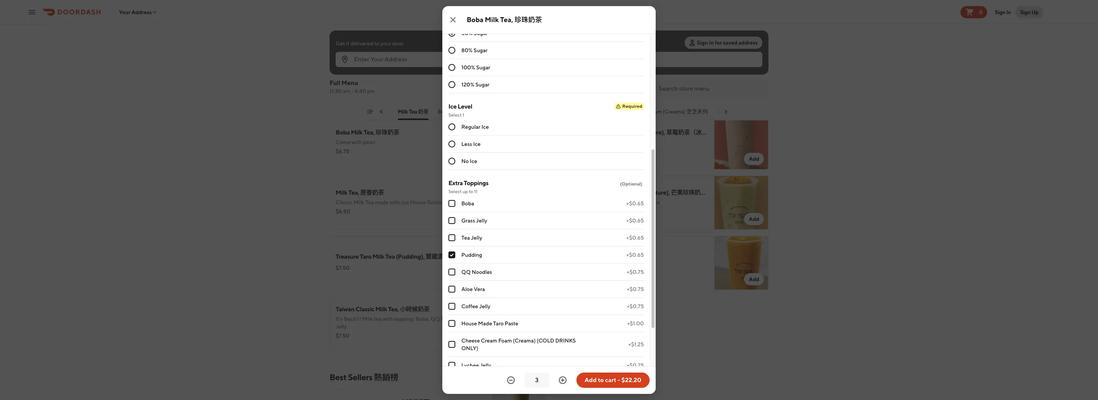 Task type: vqa. For each thing, say whether or not it's contained in the screenshot.


Task type: describe. For each thing, give the bounding box(es) containing it.
classic inside milk tea, 蔗香奶茶 classic milk tea made with our house golden sugar syrup. $6.50
[[336, 199, 353, 206]]

sign in link
[[991, 4, 1016, 20]]

tea, inside tie guan yin milk tea, 鐵觀音奶茶 roasted oolong milk tea with a hint of bitterness and combination of milky and creamy texture. $6.75
[[384, 65, 395, 72]]

add for jasmine green milk tea, 茉莉綠奶茶 image
[[749, 96, 760, 102]]

sign up link
[[1016, 6, 1044, 18]]

add button for taiwan classic milk tea, 小時候奶茶
[[522, 334, 542, 346]]

grass inside extra toppings group
[[462, 218, 475, 224]]

less ice
[[462, 141, 481, 147]]

texture), inside boba mango milk tea (smoothie texture), 芒果珍珠奶茶（冰沙口感） boba mango milk tea in smoothie texture $7.75
[[646, 189, 670, 196]]

sugar for 30% sugar
[[474, 13, 488, 19]]

+$0.65 for pudding
[[627, 252, 644, 258]]

address
[[739, 40, 758, 46]]

sugar inside milk tea, 蔗香奶茶 classic milk tea made with our house golden sugar syrup. $6.50
[[447, 199, 461, 206]]

cart
[[606, 377, 617, 384]]

120% sugar
[[462, 82, 490, 88]]

ice for less ice
[[474, 141, 481, 147]]

boba for boba milk tea, 珍珠奶茶
[[467, 16, 484, 24]]

taiwan classic milk tea, 小時候奶茶 best seller image
[[492, 389, 546, 400]]

0 vertical spatial in
[[710, 40, 714, 46]]

fantastic fruit tea, 滿杯水果茶 image
[[492, 0, 546, 16]]

100%
[[462, 65, 476, 71]]

ice inside ice level select 1
[[449, 103, 457, 110]]

your
[[381, 40, 392, 47]]

boba for boba
[[462, 201, 475, 207]]

$6.75 inside boba milk tea, 珍珠奶茶 come with pearl $6.75
[[336, 148, 350, 154]]

treasure
[[336, 253, 359, 260]]

tea, inside taiwan classic milk tea, 小時候奶茶 it's back!!! milk tea with topping: boba, qq noodle, grass jelly $7.50
[[388, 306, 399, 313]]

小時候奶茶
[[400, 306, 430, 313]]

taiwan classic milk tea, 小時候奶茶 it's back!!! milk tea with topping: boba, qq noodle, grass jelly $7.50
[[336, 306, 475, 339]]

(cold
[[537, 338, 555, 344]]

qq noodles
[[462, 269, 493, 275]]

jelly for lychee jelly
[[480, 363, 492, 369]]

saved
[[724, 40, 738, 46]]

+$0.65 for grass jelly
[[627, 218, 644, 224]]

+$0.65 for boba
[[627, 201, 644, 207]]

+$0.75 for qq noodles
[[627, 269, 644, 275]]

toppings
[[464, 180, 489, 187]]

sign in for saved address
[[698, 40, 758, 46]]

yin
[[361, 65, 370, 72]]

milky
[[374, 83, 386, 89]]

grass jelly
[[462, 218, 488, 224]]

sign up
[[1021, 9, 1039, 15]]

add button for boba mango milk tea (smoothie texture), 芒果珍珠奶茶（冰沙口感）
[[745, 213, 765, 225]]

- inside button
[[618, 377, 621, 384]]

tie guan yin milk tea, 鐵觀音奶茶 roasted oolong milk tea with a hint of bitterness and combination of milky and creamy texture. $6.75
[[336, 65, 464, 98]]

11:30
[[330, 88, 342, 94]]

tea, inside boba milk tea, 珍珠奶茶 come with pearl $6.75
[[364, 129, 375, 136]]

boba milk tea, 珍珠奶茶
[[467, 16, 542, 24]]

0 horizontal spatial best
[[330, 373, 347, 382]]

for
[[715, 40, 722, 46]]

our
[[402, 199, 410, 206]]

with inside boba milk tea, 珍珠奶茶 come with pearl $6.75
[[352, 139, 362, 145]]

salted
[[595, 109, 611, 115]]

80% sugar
[[462, 47, 488, 53]]

add to cart - $22.20
[[585, 377, 642, 384]]

guan
[[345, 65, 360, 72]]

cheese inside salted cheese cream foam (creama) 芝芝系列 button
[[612, 109, 630, 115]]

am
[[343, 88, 350, 94]]

sign for sign in for saved address
[[698, 40, 709, 46]]

$7.75
[[559, 209, 572, 215]]

strawberry milk tea (smoothie texture), 草莓奶茶（冰沙口感） image
[[715, 116, 769, 170]]

your
[[119, 9, 130, 15]]

tea inside milk tea, 蔗香奶茶 classic milk tea made with our house golden sugar syrup. $6.50
[[366, 199, 374, 206]]

蔗香奶茶
[[361, 189, 384, 196]]

0 vertical spatial taro
[[360, 253, 372, 260]]

sign in for saved address link
[[685, 37, 763, 49]]

80% Sugar radio
[[449, 47, 456, 54]]

up
[[463, 189, 468, 195]]

with inside tie guan yin milk tea, 鐵觀音奶茶 roasted oolong milk tea with a hint of bitterness and combination of milky and creamy texture. $6.75
[[398, 75, 408, 81]]

group containing 30% sugar
[[449, 0, 644, 94]]

1 vertical spatial sellers
[[348, 373, 373, 382]]

hot drinks (16oz) 熱飲
[[718, 109, 771, 115]]

$6.50
[[336, 209, 351, 215]]

taiwan
[[336, 306, 355, 313]]

aloe vera
[[462, 286, 485, 293]]

green
[[582, 72, 599, 80]]

it's
[[336, 316, 343, 322]]

milk inside boba milk tea, 珍珠奶茶 dialog
[[485, 16, 499, 24]]

boba mango milk tea (smoothie texture), 芒果珍珠奶茶（冰沙口感） boba mango milk tea in smoothie texture $7.75
[[559, 189, 743, 215]]

full menu 11:30 am - 8:40 pm
[[330, 79, 375, 94]]

add to cart - $22.20 button
[[577, 373, 650, 388]]

0 vertical spatial and
[[455, 75, 464, 81]]

Item Search search field
[[659, 85, 763, 93]]

made
[[375, 199, 389, 206]]

+$0.75 for aloe vera
[[627, 286, 644, 293]]

30%
[[462, 13, 473, 19]]

熱銷榜 inside button
[[467, 109, 483, 115]]

best inside button
[[438, 109, 449, 115]]

草莓奶茶（冰沙口感）
[[667, 129, 726, 136]]

(16oz)
[[744, 109, 759, 115]]

items
[[375, 109, 389, 115]]

+$0.65 for tea jelly
[[627, 235, 644, 241]]

1 vertical spatial mango
[[573, 199, 590, 206]]

lychee
[[462, 363, 479, 369]]

best sellers 熱銷榜 button
[[438, 108, 483, 120]]

芒果珍珠奶茶（冰沙口感）
[[671, 189, 743, 196]]

noodle,
[[441, 316, 461, 322]]

grass inside taiwan classic milk tea, 小時候奶茶 it's back!!! milk tea with topping: boba, qq noodle, grass jelly $7.50
[[462, 316, 475, 322]]

roasted
[[336, 75, 356, 81]]

texture inside "strawberry milk tea (smoothie texture), 草莓奶茶（冰沙口感） strawberry milk tea in smoothie texture $7.50"
[[637, 139, 656, 145]]

noodles
[[472, 269, 493, 275]]

treasure taro  milk tea (pudding), 寶藏濃芋奶茶 image
[[492, 236, 546, 290]]

come
[[336, 139, 351, 145]]

vera
[[474, 286, 485, 293]]

up
[[1032, 9, 1039, 15]]

made
[[478, 321, 492, 327]]

add for boba mango milk tea (smoothie texture), 芒果珍珠奶茶（冰沙口感） 'image'
[[749, 216, 760, 222]]

back!!!
[[344, 316, 361, 322]]

smoothie inside boba mango milk tea (smoothie texture), 芒果珍珠奶茶（冰沙口感） boba mango milk tea in smoothie texture $7.75
[[617, 199, 641, 206]]

popular
[[355, 109, 374, 115]]

jasmine green milk tea, 茉莉綠奶茶 image
[[715, 55, 769, 109]]

popular items
[[355, 109, 389, 115]]

(pudding),
[[396, 253, 425, 260]]

ice level group
[[449, 103, 644, 170]]

(creama) inside cheese cream foam (creama) (cold drinks only)
[[513, 338, 536, 344]]

+$0.75 for coffee jelly
[[627, 304, 644, 310]]

in inside boba mango milk tea (smoothie texture), 芒果珍珠奶茶（冰沙口感） boba mango milk tea in smoothie texture $7.75
[[612, 199, 616, 206]]

cheese cream foam (creama) (cold drinks only)
[[462, 338, 576, 352]]

1 vertical spatial best sellers 熱銷榜
[[330, 373, 399, 382]]

add inside button
[[585, 377, 597, 384]]

classic inside taiwan classic milk tea, 小時候奶茶 it's back!!! milk tea with topping: boba, qq noodle, grass jelly $7.50
[[356, 306, 375, 313]]

sugar for 120% sugar
[[476, 82, 490, 88]]

regular
[[462, 124, 481, 130]]

drinks
[[556, 338, 576, 344]]

a
[[409, 75, 412, 81]]

120% Sugar radio
[[449, 81, 456, 88]]

cream inside cheese cream foam (creama) (cold drinks only)
[[481, 338, 498, 344]]

(optional)
[[621, 181, 643, 187]]

1 vertical spatial $7.50
[[336, 265, 350, 271]]

boba milk tea, 珍珠奶茶 come with pearl $6.75
[[336, 129, 400, 154]]

1
[[463, 112, 465, 118]]

- inside full menu 11:30 am - 8:40 pm
[[352, 88, 354, 94]]

boba mango milk tea (smoothie texture), 芒果珍珠奶茶（冰沙口感） image
[[715, 176, 769, 230]]



Task type: locate. For each thing, give the bounding box(es) containing it.
珍珠奶茶 for boba milk tea, 珍珠奶茶
[[515, 16, 542, 24]]

increase quantity by 1 image
[[559, 376, 568, 385]]

1 vertical spatial 珍珠奶茶
[[376, 129, 400, 136]]

taro
[[360, 253, 372, 260], [494, 321, 504, 327]]

texture
[[637, 139, 656, 145], [642, 199, 660, 206]]

ice left level in the left of the page
[[449, 103, 457, 110]]

extra toppings group
[[449, 179, 644, 392]]

2 horizontal spatial sign
[[1021, 9, 1031, 15]]

to left cart
[[598, 377, 604, 384]]

select inside ice level select 1
[[449, 112, 462, 118]]

0 horizontal spatial house
[[411, 199, 426, 206]]

hint
[[413, 75, 423, 81]]

奶茶 left 'your'
[[362, 39, 378, 48]]

strawberry milk tea (smoothie texture), 草莓奶茶（冰沙口感） strawberry milk tea in smoothie texture $7.50
[[559, 129, 726, 154]]

with left pearl
[[352, 139, 362, 145]]

2 +$0.75 from the top
[[627, 286, 644, 293]]

jelly for grass jelly
[[476, 218, 488, 224]]

taro left paste
[[494, 321, 504, 327]]

in inside "strawberry milk tea (smoothie texture), 草莓奶茶（冰沙口感） strawberry milk tea in smoothie texture $7.50"
[[607, 139, 612, 145]]

3 +$0.65 from the top
[[627, 235, 644, 241]]

1 horizontal spatial milk tea 奶茶
[[398, 109, 429, 115]]

熱銷榜
[[467, 109, 483, 115], [374, 373, 399, 382]]

foam inside salted cheese cream foam (creama) 芝芝系列 button
[[649, 109, 662, 115]]

$7.50 inside taiwan classic milk tea, 小時候奶茶 it's back!!! milk tea with topping: boba, qq noodle, grass jelly $7.50
[[336, 333, 350, 339]]

smoothie down (optional)
[[617, 199, 641, 206]]

no ice
[[462, 158, 478, 164]]

get
[[336, 40, 345, 47]]

4 +$0.75 from the top
[[627, 363, 644, 369]]

add button
[[522, 0, 542, 12], [745, 93, 765, 105], [745, 153, 765, 165], [745, 213, 765, 225], [522, 273, 542, 286], [745, 273, 765, 286], [522, 334, 542, 346]]

texture down salted cheese cream foam (creama) 芝芝系列 button
[[637, 139, 656, 145]]

0 vertical spatial milk tea 奶茶
[[330, 39, 378, 48]]

sign left up
[[1021, 9, 1031, 15]]

sign for sign up
[[1021, 9, 1031, 15]]

drinks
[[728, 109, 743, 115]]

Current quantity is 3 number field
[[530, 376, 545, 385]]

to inside extra toppings select up to 11
[[469, 189, 474, 195]]

(smoothie inside boba mango milk tea (smoothie texture), 芒果珍珠奶茶（冰沙口感） boba mango milk tea in smoothie texture $7.75
[[617, 189, 645, 196]]

house inside milk tea, 蔗香奶茶 classic milk tea made with our house golden sugar syrup. $6.50
[[411, 199, 426, 206]]

to
[[375, 40, 380, 47], [469, 189, 474, 195], [598, 377, 604, 384]]

address
[[132, 9, 152, 15]]

cream down "house made taro paste" at bottom
[[481, 338, 498, 344]]

golden
[[427, 199, 446, 206]]

$6.75 down come
[[336, 148, 350, 154]]

0 vertical spatial (creama)
[[663, 109, 686, 115]]

jelly up tea jelly
[[476, 218, 488, 224]]

add for strawberry milk tea (smoothie texture), 草莓奶茶（冰沙口感） image
[[749, 156, 760, 162]]

sugar right 120%
[[476, 82, 490, 88]]

paste
[[505, 321, 519, 327]]

milk inside boba milk tea, 珍珠奶茶 come with pearl $6.75
[[351, 129, 363, 136]]

(smoothie inside "strawberry milk tea (smoothie texture), 草莓奶茶（冰沙口感） strawberry milk tea in smoothie texture $7.50"
[[613, 129, 641, 136]]

with left a
[[398, 75, 408, 81]]

boba milk tea, 珍珠奶茶 image
[[492, 116, 546, 170]]

鐵觀音奶茶
[[396, 65, 425, 72]]

奶茶 down texture.
[[418, 109, 429, 115]]

1 select from the top
[[449, 112, 462, 118]]

2 horizontal spatial to
[[598, 377, 604, 384]]

30% Sugar radio
[[449, 13, 456, 20]]

1 strawberry from the top
[[559, 129, 588, 136]]

classic up $6.50
[[336, 199, 353, 206]]

classic up back!!!
[[356, 306, 375, 313]]

jasmine
[[559, 72, 581, 80]]

珍珠奶茶
[[515, 16, 542, 24], [376, 129, 400, 136]]

decrease quantity by 1 image
[[507, 376, 516, 385]]

topping:
[[395, 316, 415, 322]]

cheese up only)
[[462, 338, 480, 344]]

select down extra on the left top
[[449, 189, 462, 195]]

sugar for 50% sugar
[[474, 30, 488, 36]]

50% Sugar radio
[[449, 30, 456, 37]]

sign left in
[[996, 9, 1006, 15]]

with inside milk tea, 蔗香奶茶 classic milk tea made with our house golden sugar syrup. $6.50
[[390, 199, 400, 206]]

0 vertical spatial texture),
[[642, 129, 666, 136]]

classic
[[336, 199, 353, 206], [356, 306, 375, 313]]

0 horizontal spatial taro
[[360, 253, 372, 260]]

sign
[[996, 9, 1006, 15], [1021, 9, 1031, 15], [698, 40, 709, 46]]

boba milk tea, 珍珠奶茶 dialog
[[443, 0, 656, 394]]

jelly right lychee
[[480, 363, 492, 369]]

ice right less
[[474, 141, 481, 147]]

tea jelly
[[462, 235, 483, 241]]

grass up tea jelly
[[462, 218, 475, 224]]

ice right regular
[[482, 124, 489, 130]]

1 vertical spatial cream
[[481, 338, 498, 344]]

8:40
[[355, 88, 366, 94]]

珍珠奶茶 inside dialog
[[515, 16, 542, 24]]

1 horizontal spatial best sellers 熱銷榜
[[438, 109, 483, 115]]

0 horizontal spatial cream
[[481, 338, 498, 344]]

1 vertical spatial (creama)
[[513, 338, 536, 344]]

1 horizontal spatial best
[[438, 109, 449, 115]]

0 horizontal spatial of
[[368, 83, 372, 89]]

1 vertical spatial qq
[[431, 316, 440, 322]]

1 vertical spatial taro
[[494, 321, 504, 327]]

get it delivered to your door
[[336, 40, 404, 47]]

sugar left syrup.
[[447, 199, 461, 206]]

tea,
[[501, 16, 514, 24], [384, 65, 395, 72], [613, 72, 623, 80], [364, 129, 375, 136], [349, 189, 360, 196], [388, 306, 399, 313]]

in
[[710, 40, 714, 46], [607, 139, 612, 145], [612, 199, 616, 206]]

taro inside extra toppings group
[[494, 321, 504, 327]]

open menu image
[[27, 7, 37, 17]]

qq left noodles
[[462, 269, 471, 275]]

texture.
[[416, 83, 435, 89]]

grass down coffee
[[462, 316, 475, 322]]

select for ice
[[449, 112, 462, 118]]

sugar right 80%
[[474, 47, 488, 53]]

add button for treasure taro  milk tea (pudding), 寶藏濃芋奶茶
[[522, 273, 542, 286]]

1 vertical spatial $6.75
[[336, 148, 350, 154]]

Less Ice radio
[[449, 141, 456, 148]]

texture down (optional)
[[642, 199, 660, 206]]

lychee jelly
[[462, 363, 492, 369]]

1 vertical spatial cheese
[[462, 338, 480, 344]]

sugar right the 50%
[[474, 30, 488, 36]]

treasure taro  milk tea (pudding), 寶藏濃芋奶茶
[[336, 253, 461, 260]]

tea, right 30% sugar
[[501, 16, 514, 24]]

0 vertical spatial house
[[411, 199, 426, 206]]

1 $6.75 from the top
[[336, 92, 350, 98]]

jelly down grass jelly
[[471, 235, 483, 241]]

texture),
[[642, 129, 666, 136], [646, 189, 670, 196]]

add for fantastic fruit tea, 滿杯水果茶 image
[[527, 3, 537, 9]]

coffee
[[462, 304, 479, 310]]

寶藏濃芋奶茶
[[426, 253, 461, 260]]

1 vertical spatial texture),
[[646, 189, 670, 196]]

0 vertical spatial sellers
[[450, 109, 466, 115]]

1 vertical spatial select
[[449, 189, 462, 195]]

0 vertical spatial 奶茶
[[362, 39, 378, 48]]

0 vertical spatial $7.50
[[559, 148, 573, 154]]

珍珠奶茶 for boba milk tea, 珍珠奶茶 come with pearl $6.75
[[376, 129, 400, 136]]

1 +$0.65 from the top
[[627, 201, 644, 207]]

cheese inside cheese cream foam (creama) (cold drinks only)
[[462, 338, 480, 344]]

2 vertical spatial to
[[598, 377, 604, 384]]

1 vertical spatial grass
[[462, 316, 475, 322]]

2 +$0.65 from the top
[[627, 218, 644, 224]]

taiwan classic milk tea, 小時候奶茶 image
[[492, 296, 546, 350]]

(creama) left 芝芝系列
[[663, 109, 686, 115]]

house inside extra toppings group
[[462, 321, 477, 327]]

0 horizontal spatial to
[[375, 40, 380, 47]]

milk tea, 蔗香奶茶 image
[[492, 176, 546, 230]]

and
[[455, 75, 464, 81], [387, 83, 397, 89]]

foam right "required"
[[649, 109, 662, 115]]

boba for boba mango milk tea (smoothie texture), 芒果珍珠奶茶（冰沙口感） boba mango milk tea in smoothie texture $7.75
[[559, 189, 573, 196]]

2 vertical spatial $7.50
[[336, 333, 350, 339]]

0 horizontal spatial milk tea 奶茶
[[330, 39, 378, 48]]

scroll menu navigation right image
[[723, 109, 729, 115]]

1 vertical spatial classic
[[356, 306, 375, 313]]

0 horizontal spatial 奶茶
[[362, 39, 378, 48]]

house made taro paste
[[462, 321, 519, 327]]

100% Sugar radio
[[449, 64, 456, 71]]

ice
[[449, 103, 457, 110], [482, 124, 489, 130], [474, 141, 481, 147], [470, 158, 478, 164]]

add button for strawberry milk tea (smoothie texture), 草莓奶茶（冰沙口感）
[[745, 153, 765, 165]]

0 horizontal spatial best sellers 熱銷榜
[[330, 373, 399, 382]]

tea, inside milk tea, 蔗香奶茶 classic milk tea made with our house golden sugar syrup. $6.50
[[349, 189, 360, 196]]

jelly for tea jelly
[[471, 235, 483, 241]]

1 horizontal spatial and
[[455, 75, 464, 81]]

0 horizontal spatial cheese
[[462, 338, 480, 344]]

No Ice radio
[[449, 158, 456, 165]]

1 vertical spatial 熱銷榜
[[374, 373, 399, 382]]

1 horizontal spatial sellers
[[450, 109, 466, 115]]

sugar right 100%
[[477, 65, 491, 71]]

tea, left 蔗香奶茶
[[349, 189, 360, 196]]

熱飲
[[760, 109, 771, 115]]

boba inside boba milk tea, 珍珠奶茶 come with pearl $6.75
[[336, 129, 350, 136]]

1 horizontal spatial -
[[618, 377, 621, 384]]

sign left for
[[698, 40, 709, 46]]

tea, inside dialog
[[501, 16, 514, 24]]

0 vertical spatial -
[[352, 88, 354, 94]]

tea, up pearl
[[364, 129, 375, 136]]

aloe
[[462, 286, 473, 293]]

select inside extra toppings select up to 11
[[449, 189, 462, 195]]

close boba milk tea, 珍珠奶茶 image
[[449, 15, 458, 24]]

1 vertical spatial (smoothie
[[617, 189, 645, 196]]

None checkbox
[[449, 217, 456, 224], [449, 286, 456, 293], [449, 320, 456, 327], [449, 217, 456, 224], [449, 286, 456, 293], [449, 320, 456, 327]]

ice for no ice
[[470, 158, 478, 164]]

cheese
[[612, 109, 630, 115], [462, 338, 480, 344]]

select left 1
[[449, 112, 462, 118]]

boba
[[467, 16, 484, 24], [336, 129, 350, 136], [559, 189, 573, 196], [559, 199, 571, 206], [462, 201, 475, 207]]

0 horizontal spatial -
[[352, 88, 354, 94]]

0 vertical spatial 熱銷榜
[[467, 109, 483, 115]]

group
[[449, 0, 644, 94]]

1 vertical spatial and
[[387, 83, 397, 89]]

jelly for coffee jelly
[[480, 304, 491, 310]]

1 vertical spatial to
[[469, 189, 474, 195]]

2 select from the top
[[449, 189, 462, 195]]

- right am
[[352, 88, 354, 94]]

0 vertical spatial grass
[[462, 218, 475, 224]]

2 strawberry from the top
[[559, 139, 585, 145]]

0 vertical spatial $6.75
[[336, 92, 350, 98]]

qq right boba,
[[431, 316, 440, 322]]

1 horizontal spatial 奶茶
[[418, 109, 429, 115]]

extra toppings select up to 11
[[449, 180, 489, 195]]

salted cheese cream foam (creama) 芝芝系列
[[595, 109, 708, 115]]

0 vertical spatial strawberry
[[559, 129, 588, 136]]

it
[[346, 40, 350, 47]]

珍珠奶茶 inside boba milk tea, 珍珠奶茶 come with pearl $6.75
[[376, 129, 400, 136]]

only)
[[462, 346, 479, 352]]

(smoothie
[[613, 129, 641, 136], [617, 189, 645, 196]]

jelly right coffee
[[480, 304, 491, 310]]

0 horizontal spatial sign
[[698, 40, 709, 46]]

add button for jasmine green milk tea, 茉莉綠奶茶
[[745, 93, 765, 105]]

of up texture.
[[424, 75, 429, 81]]

cream inside button
[[631, 109, 648, 115]]

1 horizontal spatial to
[[469, 189, 474, 195]]

sellers inside button
[[450, 109, 466, 115]]

and up 120% sugar radio
[[455, 75, 464, 81]]

less
[[462, 141, 473, 147]]

to left 11
[[469, 189, 474, 195]]

with inside taiwan classic milk tea, 小時候奶茶 it's back!!! milk tea with topping: boba, qq noodle, grass jelly $7.50
[[383, 316, 393, 322]]

taro right treasure
[[360, 253, 372, 260]]

cream
[[631, 109, 648, 115], [481, 338, 498, 344]]

1 vertical spatial foam
[[499, 338, 512, 344]]

add for the treasure taro  milk tea (pudding), 寶藏濃芋奶茶 image
[[527, 276, 537, 283]]

sign for sign in
[[996, 9, 1006, 15]]

sugar for 80% sugar
[[474, 47, 488, 53]]

0 horizontal spatial 熱銷榜
[[374, 373, 399, 382]]

0 vertical spatial smoothie
[[613, 139, 636, 145]]

3 +$0.75 from the top
[[627, 304, 644, 310]]

$22.20
[[622, 377, 642, 384]]

0 horizontal spatial (creama)
[[513, 338, 536, 344]]

0 horizontal spatial sellers
[[348, 373, 373, 382]]

(creama) left (cold
[[513, 338, 536, 344]]

with
[[398, 75, 408, 81], [352, 139, 362, 145], [390, 199, 400, 206], [383, 316, 393, 322]]

cheese right salted
[[612, 109, 630, 115]]

sugar
[[474, 13, 488, 19], [474, 30, 488, 36], [474, 47, 488, 53], [477, 65, 491, 71], [476, 82, 490, 88], [447, 199, 461, 206]]

0 vertical spatial qq
[[462, 269, 471, 275]]

pm
[[367, 88, 375, 94]]

hot
[[718, 109, 727, 115]]

1 vertical spatial smoothie
[[617, 199, 641, 206]]

100% sugar
[[462, 65, 491, 71]]

qq inside taiwan classic milk tea, 小時候奶茶 it's back!!! milk tea with topping: boba, qq noodle, grass jelly $7.50
[[431, 316, 440, 322]]

120%
[[462, 82, 475, 88]]

foam
[[649, 109, 662, 115], [499, 338, 512, 344]]

1 vertical spatial texture
[[642, 199, 660, 206]]

+$0.75 for lychee jelly
[[627, 363, 644, 369]]

0 vertical spatial 珍珠奶茶
[[515, 16, 542, 24]]

tea, left 茉莉綠奶茶
[[613, 72, 623, 80]]

1 horizontal spatial taro
[[494, 321, 504, 327]]

Regular Ice radio
[[449, 124, 456, 131]]

80%
[[462, 47, 473, 53]]

thai milk tea, 手沖泰奶 image
[[715, 236, 769, 290]]

4 +$0.65 from the top
[[627, 252, 644, 258]]

jelly down it's
[[336, 324, 347, 330]]

full
[[330, 79, 341, 87]]

with left "our"
[[390, 199, 400, 206]]

foam down paste
[[499, 338, 512, 344]]

1 horizontal spatial qq
[[462, 269, 471, 275]]

0 vertical spatial texture
[[637, 139, 656, 145]]

2 $6.75 from the top
[[336, 148, 350, 154]]

select for extra
[[449, 189, 462, 195]]

$6.75 down combination
[[336, 92, 350, 98]]

level
[[458, 103, 473, 110]]

jelly inside taiwan classic milk tea, 小時候奶茶 it's back!!! milk tea with topping: boba, qq noodle, grass jelly $7.50
[[336, 324, 347, 330]]

add for thai milk tea, 手沖泰奶 "image"
[[749, 276, 760, 283]]

milk tea 奶茶 down creamy
[[398, 109, 429, 115]]

your address
[[119, 9, 152, 15]]

1 horizontal spatial (creama)
[[663, 109, 686, 115]]

30% sugar
[[462, 13, 488, 19]]

boba inside extra toppings group
[[462, 201, 475, 207]]

1 horizontal spatial house
[[462, 321, 477, 327]]

foam inside cheese cream foam (creama) (cold drinks only)
[[499, 338, 512, 344]]

0 horizontal spatial classic
[[336, 199, 353, 206]]

tea inside tie guan yin milk tea, 鐵觀音奶茶 roasted oolong milk tea with a hint of bitterness and combination of milky and creamy texture. $6.75
[[388, 75, 397, 81]]

tea, up milky
[[384, 65, 395, 72]]

None checkbox
[[449, 200, 456, 207], [449, 235, 456, 241], [449, 252, 456, 259], [449, 269, 456, 276], [449, 303, 456, 310], [449, 341, 456, 348], [449, 362, 456, 369], [449, 200, 456, 207], [449, 235, 456, 241], [449, 252, 456, 259], [449, 269, 456, 276], [449, 303, 456, 310], [449, 341, 456, 348], [449, 362, 456, 369]]

pearl
[[363, 139, 376, 145]]

salted cheese cream foam (creama) 芝芝系列 button
[[595, 108, 708, 120]]

tea, up topping:
[[388, 306, 399, 313]]

0 vertical spatial cream
[[631, 109, 648, 115]]

1 horizontal spatial 珍珠奶茶
[[515, 16, 542, 24]]

add for taiwan classic milk tea, 小時候奶茶 image
[[527, 337, 537, 343]]

of down oolong
[[368, 83, 372, 89]]

ice for regular ice
[[482, 124, 489, 130]]

sign in
[[996, 9, 1012, 15]]

11
[[474, 189, 478, 195]]

of
[[424, 75, 429, 81], [368, 83, 372, 89]]

0 vertical spatial best
[[438, 109, 449, 115]]

芝芝系列
[[687, 109, 708, 115]]

+$0.65
[[627, 201, 644, 207], [627, 218, 644, 224], [627, 235, 644, 241], [627, 252, 644, 258]]

1 vertical spatial house
[[462, 321, 477, 327]]

0 vertical spatial foam
[[649, 109, 662, 115]]

house right "our"
[[411, 199, 426, 206]]

sugar for 100% sugar
[[477, 65, 491, 71]]

with right tea
[[383, 316, 393, 322]]

$7.50 inside "strawberry milk tea (smoothie texture), 草莓奶茶（冰沙口感） strawberry milk tea in smoothie texture $7.50"
[[559, 148, 573, 154]]

0 vertical spatial classic
[[336, 199, 353, 206]]

1 vertical spatial -
[[618, 377, 621, 384]]

- right cart
[[618, 377, 621, 384]]

(smoothie down (optional)
[[617, 189, 645, 196]]

0 horizontal spatial foam
[[499, 338, 512, 344]]

1 vertical spatial 奶茶
[[418, 109, 429, 115]]

popular items button
[[355, 108, 389, 120]]

0 vertical spatial to
[[375, 40, 380, 47]]

$6.75 inside tie guan yin milk tea, 鐵觀音奶茶 roasted oolong milk tea with a hint of bitterness and combination of milky and creamy texture. $6.75
[[336, 92, 350, 98]]

1 horizontal spatial classic
[[356, 306, 375, 313]]

grass
[[462, 218, 475, 224], [462, 316, 475, 322]]

boba for boba milk tea, 珍珠奶茶 come with pearl $6.75
[[336, 129, 350, 136]]

add
[[527, 3, 537, 9], [749, 96, 760, 102], [749, 156, 760, 162], [749, 216, 760, 222], [527, 276, 537, 283], [749, 276, 760, 283], [527, 337, 537, 343], [585, 377, 597, 384]]

50%
[[462, 30, 473, 36]]

house left the made
[[462, 321, 477, 327]]

1 +$0.75 from the top
[[627, 269, 644, 275]]

1 vertical spatial best
[[330, 373, 347, 382]]

tea inside extra toppings group
[[462, 235, 470, 241]]

texture inside boba mango milk tea (smoothie texture), 芒果珍珠奶茶（冰沙口感） boba mango milk tea in smoothie texture $7.75
[[642, 199, 660, 206]]

and right milky
[[387, 83, 397, 89]]

texture), inside "strawberry milk tea (smoothie texture), 草莓奶茶（冰沙口感） strawberry milk tea in smoothie texture $7.50"
[[642, 129, 666, 136]]

tie guan yin milk tea, 鐵觀音奶茶 image
[[492, 55, 546, 109]]

2 vertical spatial in
[[612, 199, 616, 206]]

scroll menu navigation left image
[[379, 109, 385, 115]]

to left 'your'
[[375, 40, 380, 47]]

qq inside extra toppings group
[[462, 269, 471, 275]]

0 vertical spatial of
[[424, 75, 429, 81]]

ice right the no
[[470, 158, 478, 164]]

best sellers 熱銷榜
[[438, 109, 483, 115], [330, 373, 399, 382]]

extra
[[449, 180, 463, 187]]

oolong
[[357, 75, 376, 81]]

(creama) inside button
[[663, 109, 686, 115]]

0 vertical spatial mango
[[574, 189, 593, 196]]

hot drinks (16oz) 熱飲 button
[[718, 108, 771, 120]]

door
[[393, 40, 404, 47]]

0 vertical spatial select
[[449, 112, 462, 118]]

smoothie inside "strawberry milk tea (smoothie texture), 草莓奶茶（冰沙口感） strawberry milk tea in smoothie texture $7.50"
[[613, 139, 636, 145]]

to inside button
[[598, 377, 604, 384]]

sugar right the 30%
[[474, 13, 488, 19]]

no
[[462, 158, 469, 164]]

cream up "strawberry milk tea (smoothie texture), 草莓奶茶（冰沙口感） strawberry milk tea in smoothie texture $7.50"
[[631, 109, 648, 115]]

(smoothie down "required"
[[613, 129, 641, 136]]

1 horizontal spatial cheese
[[612, 109, 630, 115]]

regular ice
[[462, 124, 489, 130]]

smoothie down "required"
[[613, 139, 636, 145]]

0 horizontal spatial qq
[[431, 316, 440, 322]]

combination
[[336, 83, 366, 89]]

1 horizontal spatial 熱銷榜
[[467, 109, 483, 115]]

ice level select 1
[[449, 103, 473, 118]]

0 vertical spatial (smoothie
[[613, 129, 641, 136]]

milk tea 奶茶 up guan
[[330, 39, 378, 48]]

house
[[411, 199, 426, 206], [462, 321, 477, 327]]

1 horizontal spatial cream
[[631, 109, 648, 115]]

1 vertical spatial milk tea 奶茶
[[398, 109, 429, 115]]

0 horizontal spatial and
[[387, 83, 397, 89]]

1 horizontal spatial of
[[424, 75, 429, 81]]

boba,
[[416, 316, 430, 322]]

0 horizontal spatial 珍珠奶茶
[[376, 129, 400, 136]]

1 horizontal spatial sign
[[996, 9, 1006, 15]]

1 horizontal spatial foam
[[649, 109, 662, 115]]



